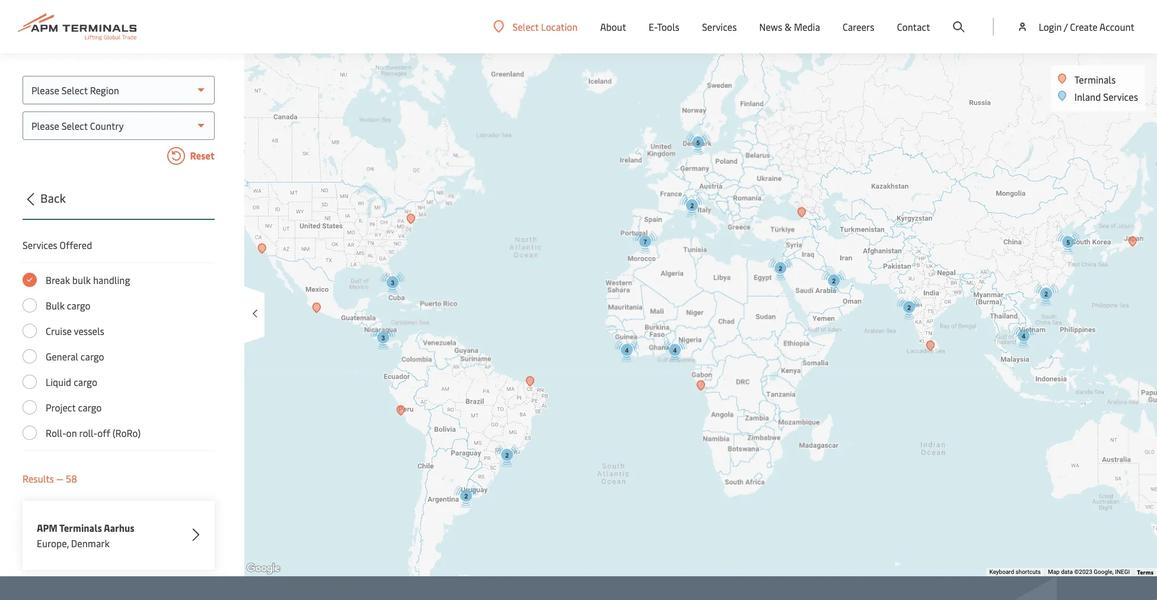Task type: locate. For each thing, give the bounding box(es) containing it.
bulk cargo
[[46, 299, 91, 312]]

location
[[541, 20, 578, 33]]

inland
[[1075, 90, 1102, 103]]

0 vertical spatial services
[[702, 20, 737, 33]]

2 horizontal spatial services
[[1104, 90, 1139, 103]]

4
[[1022, 333, 1026, 340], [625, 347, 629, 354], [673, 347, 677, 354]]

terms link
[[1138, 568, 1154, 577]]

project
[[46, 401, 76, 414]]

select
[[513, 20, 539, 33]]

0 horizontal spatial terminals
[[59, 522, 102, 535]]

news
[[760, 20, 783, 33]]

keyboard shortcuts
[[990, 569, 1041, 576]]

services right tools
[[702, 20, 737, 33]]

58
[[66, 472, 77, 485]]

Liquid cargo radio
[[23, 375, 37, 389]]

1 vertical spatial services
[[1104, 90, 1139, 103]]

denmark
[[71, 537, 110, 550]]

7
[[643, 239, 647, 246]]

reset button
[[23, 147, 215, 167]]

cargo right bulk
[[67, 299, 91, 312]]

handling
[[93, 274, 130, 287]]

services for services offered
[[23, 239, 57, 252]]

roll-on roll-off (roro)
[[46, 427, 141, 440]]

1 horizontal spatial terminals
[[1075, 73, 1116, 86]]

services left offered
[[23, 239, 57, 252]]

cargo right liquid on the bottom of the page
[[74, 376, 97, 389]]

google image
[[244, 561, 283, 577]]

about button
[[600, 0, 626, 53]]

data
[[1062, 569, 1073, 576]]

0 vertical spatial 5
[[696, 139, 700, 147]]

inegi
[[1116, 569, 1131, 576]]

0 horizontal spatial 5
[[696, 139, 700, 147]]

shortcuts
[[1016, 569, 1041, 576]]

media
[[794, 20, 821, 33]]

Bulk cargo radio
[[23, 298, 37, 313]]

services
[[702, 20, 737, 33], [1104, 90, 1139, 103], [23, 239, 57, 252]]

1 vertical spatial terminals
[[59, 522, 102, 535]]

vessels
[[74, 325, 104, 338]]

1 horizontal spatial 5
[[1067, 239, 1070, 246]]

0 horizontal spatial services
[[23, 239, 57, 252]]

terms
[[1138, 568, 1154, 577]]

google,
[[1094, 569, 1114, 576]]

1 horizontal spatial 3
[[391, 279, 394, 287]]

careers button
[[843, 0, 875, 53]]

services right 'inland'
[[1104, 90, 1139, 103]]

map region
[[207, 0, 1158, 600]]

2 horizontal spatial 4
[[1022, 333, 1026, 340]]

1 vertical spatial 3
[[381, 335, 385, 342]]

break
[[46, 274, 70, 287]]

terminals
[[1075, 73, 1116, 86], [59, 522, 102, 535]]

e-
[[649, 20, 657, 33]]

cargo down vessels
[[81, 350, 104, 363]]

cargo up roll-
[[78, 401, 102, 414]]

roll-
[[79, 427, 97, 440]]

terminals up 'inland'
[[1075, 73, 1116, 86]]

news & media button
[[760, 0, 821, 53]]

services for services
[[702, 20, 737, 33]]

services offered
[[23, 239, 92, 252]]

terminals up denmark
[[59, 522, 102, 535]]

about
[[600, 20, 626, 33]]

on
[[66, 427, 77, 440]]

1 horizontal spatial 4
[[673, 347, 677, 354]]

Roll-on roll-off (RoRo) radio
[[23, 426, 37, 440]]

offered
[[60, 239, 92, 252]]

project cargo
[[46, 401, 102, 414]]

liquid
[[46, 376, 71, 389]]

1 horizontal spatial services
[[702, 20, 737, 33]]

0 horizontal spatial 4
[[625, 347, 629, 354]]

cargo for liquid cargo
[[74, 376, 97, 389]]

cargo for bulk cargo
[[67, 299, 91, 312]]

2 vertical spatial services
[[23, 239, 57, 252]]

2
[[690, 202, 694, 209], [779, 265, 782, 272], [832, 278, 836, 285], [1045, 291, 1048, 298], [907, 304, 911, 312], [505, 452, 509, 459], [464, 493, 468, 500]]

0 horizontal spatial 3
[[381, 335, 385, 342]]

/
[[1064, 20, 1068, 33]]

3
[[391, 279, 394, 287], [381, 335, 385, 342]]

europe,
[[37, 537, 69, 550]]

1 vertical spatial 5
[[1067, 239, 1070, 246]]

contact button
[[897, 0, 931, 53]]

5
[[696, 139, 700, 147], [1067, 239, 1070, 246]]

news & media
[[760, 20, 821, 33]]

cargo
[[67, 299, 91, 312], [81, 350, 104, 363], [74, 376, 97, 389], [78, 401, 102, 414]]



Task type: describe. For each thing, give the bounding box(es) containing it.
login / create account
[[1039, 20, 1135, 33]]

results — 58
[[23, 472, 77, 485]]

©2023
[[1075, 569, 1093, 576]]

liquid cargo
[[46, 376, 97, 389]]

contact
[[897, 20, 931, 33]]

account
[[1100, 20, 1135, 33]]

services button
[[702, 0, 737, 53]]

back
[[40, 190, 66, 206]]

aarhus
[[104, 522, 135, 535]]

Project cargo radio
[[23, 401, 37, 415]]

select location button
[[494, 20, 578, 33]]

keyboard
[[990, 569, 1015, 576]]

0 vertical spatial 3
[[391, 279, 394, 287]]

apm terminals aarhus europe, denmark
[[37, 522, 135, 550]]

apm
[[37, 522, 58, 535]]

cargo for project cargo
[[78, 401, 102, 414]]

break bulk handling
[[46, 274, 130, 287]]

general
[[46, 350, 78, 363]]

keyboard shortcuts button
[[990, 568, 1041, 577]]

careers
[[843, 20, 875, 33]]

login / create account link
[[1017, 0, 1135, 53]]

e-tools
[[649, 20, 680, 33]]

results
[[23, 472, 54, 485]]

general cargo
[[46, 350, 104, 363]]

bulk
[[72, 274, 91, 287]]

off
[[97, 427, 110, 440]]

select location
[[513, 20, 578, 33]]

bulk
[[46, 299, 65, 312]]

(roro)
[[113, 427, 141, 440]]

back button
[[19, 189, 215, 220]]

create
[[1071, 20, 1098, 33]]

e-tools button
[[649, 0, 680, 53]]

reset
[[188, 149, 215, 162]]

cargo for general cargo
[[81, 350, 104, 363]]

login
[[1039, 20, 1062, 33]]

roll-
[[46, 427, 66, 440]]

cruise
[[46, 325, 72, 338]]

General cargo radio
[[23, 349, 37, 364]]

Cruise vessels radio
[[23, 324, 37, 338]]

map data ©2023 google, inegi
[[1048, 569, 1131, 576]]

Break bulk handling radio
[[23, 273, 37, 287]]

terminals inside the apm terminals aarhus europe, denmark
[[59, 522, 102, 535]]

0 vertical spatial terminals
[[1075, 73, 1116, 86]]

cruise vessels
[[46, 325, 104, 338]]

—
[[56, 472, 64, 485]]

inland services
[[1075, 90, 1139, 103]]

&
[[785, 20, 792, 33]]

map
[[1048, 569, 1060, 576]]

tools
[[657, 20, 680, 33]]



Task type: vqa. For each thing, say whether or not it's contained in the screenshot.
Menu
no



